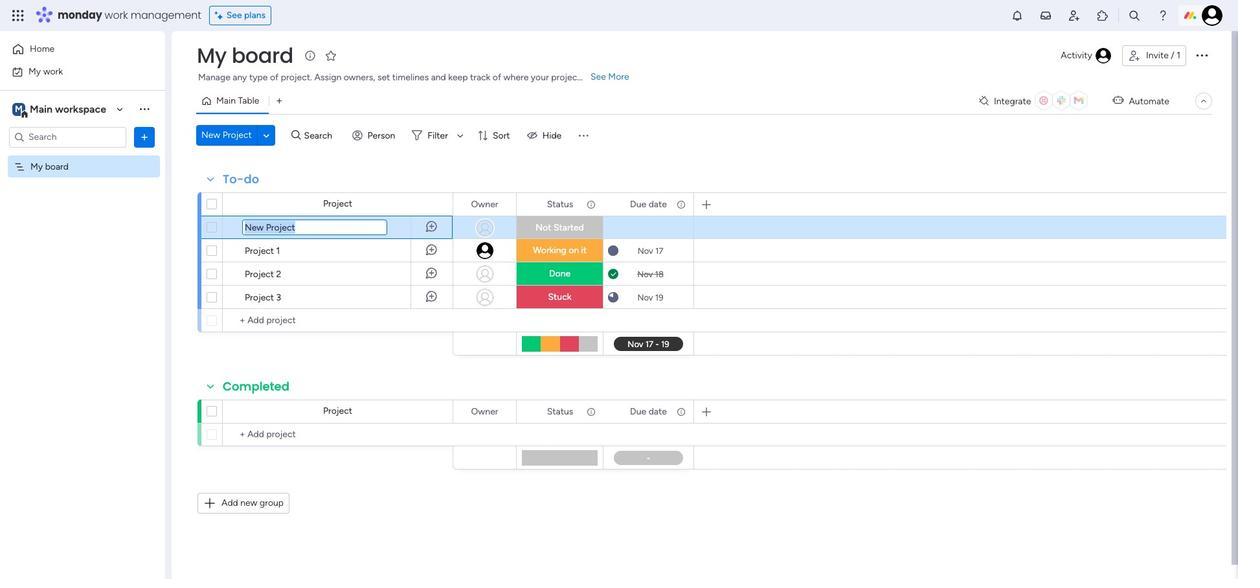 Task type: describe. For each thing, give the bounding box(es) containing it.
filter
[[428, 130, 448, 141]]

my work button
[[8, 61, 139, 82]]

main table button
[[196, 91, 269, 111]]

nov 17
[[638, 246, 664, 256]]

3
[[276, 292, 281, 303]]

home
[[30, 43, 55, 54]]

your
[[531, 72, 549, 83]]

started
[[554, 222, 584, 233]]

my board inside list box
[[30, 161, 69, 172]]

main for main table
[[216, 95, 236, 106]]

main for main workspace
[[30, 103, 53, 115]]

v2 search image
[[291, 128, 301, 143]]

notifications image
[[1011, 9, 1024, 22]]

status field for completed
[[544, 405, 577, 419]]

select product image
[[12, 9, 25, 22]]

add new group button
[[198, 493, 290, 514]]

inbox image
[[1040, 9, 1053, 22]]

status for to-do
[[547, 199, 574, 210]]

board inside list box
[[45, 161, 69, 172]]

group
[[260, 498, 284, 509]]

Completed field
[[220, 378, 293, 395]]

nov for 1
[[638, 246, 654, 256]]

0 vertical spatial my board
[[197, 41, 293, 70]]

1 of from the left
[[270, 72, 279, 83]]

angle down image
[[263, 131, 270, 140]]

table
[[238, 95, 259, 106]]

on
[[569, 245, 579, 256]]

nov for 2
[[638, 269, 653, 279]]

status field for to-do
[[544, 197, 577, 212]]

due for first due date field from the bottom
[[630, 406, 647, 417]]

sort
[[493, 130, 510, 141]]

2 + add project text field from the top
[[229, 427, 447, 442]]

my inside list box
[[30, 161, 43, 172]]

monday
[[58, 8, 102, 23]]

stuck
[[548, 292, 572, 303]]

project 1
[[245, 246, 280, 257]]

do
[[244, 171, 259, 187]]

project 3
[[245, 292, 281, 303]]

project inside "button"
[[223, 130, 252, 141]]

activity
[[1061, 50, 1093, 61]]

hide button
[[522, 125, 570, 146]]

my work
[[29, 66, 63, 77]]

to-do
[[223, 171, 259, 187]]

/
[[1172, 50, 1175, 61]]

main table
[[216, 95, 259, 106]]

plans
[[244, 10, 266, 21]]

manage
[[198, 72, 231, 83]]

activity button
[[1056, 45, 1118, 66]]

management
[[131, 8, 201, 23]]

project 2
[[245, 269, 281, 280]]

see more link
[[590, 71, 631, 84]]

nov 19
[[638, 293, 664, 302]]

2 due date field from the top
[[627, 405, 670, 419]]

status for completed
[[547, 406, 574, 417]]

stands.
[[583, 72, 612, 83]]

1 due date from the top
[[630, 199, 667, 210]]

autopilot image
[[1113, 92, 1124, 109]]

add new group
[[222, 498, 284, 509]]

arrow down image
[[453, 128, 468, 143]]

home button
[[8, 39, 139, 60]]

see for see plans
[[227, 10, 242, 21]]

workspace image
[[12, 102, 25, 116]]

jacob simon image
[[1202, 5, 1223, 26]]

1 inside button
[[1177, 50, 1181, 61]]

To-do field
[[220, 171, 263, 188]]

track
[[470, 72, 491, 83]]

work for monday
[[105, 8, 128, 23]]

hide
[[543, 130, 562, 141]]

done
[[549, 268, 571, 279]]

see plans
[[227, 10, 266, 21]]

to-
[[223, 171, 244, 187]]

search everything image
[[1129, 9, 1142, 22]]

working on it
[[533, 245, 587, 256]]

work for my
[[43, 66, 63, 77]]

sort button
[[472, 125, 518, 146]]

workspace options image
[[138, 103, 151, 115]]

2 due date from the top
[[630, 406, 667, 417]]

my board list box
[[0, 153, 165, 352]]

0 vertical spatial board
[[232, 41, 293, 70]]



Task type: locate. For each thing, give the bounding box(es) containing it.
1 owner from the top
[[471, 199, 499, 210]]

0 vertical spatial owner field
[[468, 197, 502, 212]]

2 date from the top
[[649, 406, 667, 417]]

type
[[249, 72, 268, 83]]

help image
[[1157, 9, 1170, 22]]

main
[[216, 95, 236, 106], [30, 103, 53, 115]]

0 vertical spatial due date
[[630, 199, 667, 210]]

1 status from the top
[[547, 199, 574, 210]]

new
[[201, 130, 220, 141]]

1 horizontal spatial my board
[[197, 41, 293, 70]]

1 vertical spatial status field
[[544, 405, 577, 419]]

work
[[105, 8, 128, 23], [43, 66, 63, 77]]

1 horizontal spatial of
[[493, 72, 502, 83]]

1 nov from the top
[[638, 246, 654, 256]]

see for see more
[[591, 71, 606, 82]]

main left table
[[216, 95, 236, 106]]

invite members image
[[1068, 9, 1081, 22]]

status
[[547, 199, 574, 210], [547, 406, 574, 417]]

date for 2nd due date field from the bottom
[[649, 199, 667, 210]]

1 vertical spatial date
[[649, 406, 667, 417]]

1 horizontal spatial main
[[216, 95, 236, 106]]

see plans button
[[209, 6, 272, 25]]

manage any type of project. assign owners, set timelines and keep track of where your project stands.
[[198, 72, 612, 83]]

0 vertical spatial + add project text field
[[229, 313, 447, 328]]

1 owner field from the top
[[468, 197, 502, 212]]

of right track
[[493, 72, 502, 83]]

my board up any
[[197, 41, 293, 70]]

date
[[649, 199, 667, 210], [649, 406, 667, 417]]

2 status field from the top
[[544, 405, 577, 419]]

dapulse integrations image
[[980, 96, 989, 106]]

1 vertical spatial owner field
[[468, 405, 502, 419]]

1 vertical spatial due date field
[[627, 405, 670, 419]]

see left more
[[591, 71, 606, 82]]

invite / 1
[[1147, 50, 1181, 61]]

see more
[[591, 71, 630, 82]]

2 vertical spatial nov
[[638, 293, 653, 302]]

integrate
[[994, 96, 1032, 107]]

due
[[630, 199, 647, 210], [630, 406, 647, 417]]

filter button
[[407, 125, 468, 146]]

working
[[533, 245, 567, 256]]

0 horizontal spatial work
[[43, 66, 63, 77]]

0 vertical spatial due date field
[[627, 197, 670, 212]]

1
[[1177, 50, 1181, 61], [276, 246, 280, 257]]

2 owner from the top
[[471, 406, 499, 417]]

19
[[656, 293, 664, 302]]

and
[[431, 72, 446, 83]]

Search in workspace field
[[27, 130, 108, 144]]

main inside workspace selection element
[[30, 103, 53, 115]]

show board description image
[[303, 49, 318, 62]]

options image
[[138, 131, 151, 143]]

Owner field
[[468, 197, 502, 212], [468, 405, 502, 419]]

+ Add project text field
[[229, 313, 447, 328], [229, 427, 447, 442]]

my board down search in workspace field
[[30, 161, 69, 172]]

option
[[0, 155, 165, 157]]

main inside button
[[216, 95, 236, 106]]

work right monday
[[105, 8, 128, 23]]

workspace
[[55, 103, 106, 115]]

1 horizontal spatial 1
[[1177, 50, 1181, 61]]

owner for 2nd owner field from the bottom
[[471, 199, 499, 210]]

work inside button
[[43, 66, 63, 77]]

1 vertical spatial 1
[[276, 246, 280, 257]]

0 vertical spatial due
[[630, 199, 647, 210]]

add to favorites image
[[325, 49, 338, 62]]

more
[[609, 71, 630, 82]]

collapse board header image
[[1199, 96, 1210, 106]]

apps image
[[1097, 9, 1110, 22]]

new project button
[[196, 125, 257, 146]]

0 vertical spatial see
[[227, 10, 242, 21]]

1 due date field from the top
[[627, 197, 670, 212]]

owners,
[[344, 72, 375, 83]]

add view image
[[277, 96, 282, 106]]

0 vertical spatial work
[[105, 8, 128, 23]]

where
[[504, 72, 529, 83]]

my
[[197, 41, 227, 70], [29, 66, 41, 77], [30, 161, 43, 172]]

Due date field
[[627, 197, 670, 212], [627, 405, 670, 419]]

timelines
[[392, 72, 429, 83]]

1 date from the top
[[649, 199, 667, 210]]

see inside button
[[227, 10, 242, 21]]

project
[[551, 72, 581, 83]]

v2 done deadline image
[[608, 268, 619, 280]]

project.
[[281, 72, 312, 83]]

of
[[270, 72, 279, 83], [493, 72, 502, 83]]

2 status from the top
[[547, 406, 574, 417]]

not
[[536, 222, 552, 233]]

monday work management
[[58, 8, 201, 23]]

assign
[[314, 72, 342, 83]]

due date
[[630, 199, 667, 210], [630, 406, 667, 417]]

1 vertical spatial nov
[[638, 269, 653, 279]]

any
[[233, 72, 247, 83]]

board
[[232, 41, 293, 70], [45, 161, 69, 172]]

main right workspace icon
[[30, 103, 53, 115]]

1 vertical spatial work
[[43, 66, 63, 77]]

2 nov from the top
[[638, 269, 653, 279]]

board down search in workspace field
[[45, 161, 69, 172]]

0 horizontal spatial main
[[30, 103, 53, 115]]

0 horizontal spatial see
[[227, 10, 242, 21]]

Status field
[[544, 197, 577, 212], [544, 405, 577, 419]]

1 horizontal spatial see
[[591, 71, 606, 82]]

m
[[15, 103, 23, 114]]

keep
[[448, 72, 468, 83]]

add
[[222, 498, 238, 509]]

options image
[[1195, 47, 1210, 63]]

due for 2nd due date field from the bottom
[[630, 199, 647, 210]]

1 due from the top
[[630, 199, 647, 210]]

1 + add project text field from the top
[[229, 313, 447, 328]]

0 vertical spatial 1
[[1177, 50, 1181, 61]]

nov left 19 at the bottom right of page
[[638, 293, 653, 302]]

nov left 17
[[638, 246, 654, 256]]

column information image
[[676, 199, 687, 210], [586, 407, 597, 417], [676, 407, 687, 417]]

0 vertical spatial owner
[[471, 199, 499, 210]]

my inside button
[[29, 66, 41, 77]]

board up the "type"
[[232, 41, 293, 70]]

2 due from the top
[[630, 406, 647, 417]]

new project
[[201, 130, 252, 141]]

completed
[[223, 378, 290, 395]]

0 horizontal spatial 1
[[276, 246, 280, 257]]

0 vertical spatial nov
[[638, 246, 654, 256]]

Search field
[[301, 126, 340, 144]]

1 vertical spatial due
[[630, 406, 647, 417]]

my board
[[197, 41, 293, 70], [30, 161, 69, 172]]

1 right "/"
[[1177, 50, 1181, 61]]

1 vertical spatial owner
[[471, 406, 499, 417]]

nov 18
[[638, 269, 664, 279]]

see
[[227, 10, 242, 21], [591, 71, 606, 82]]

0 horizontal spatial my board
[[30, 161, 69, 172]]

column information image for status field related to completed
[[586, 407, 597, 417]]

0 vertical spatial status
[[547, 199, 574, 210]]

nov left "18" at top right
[[638, 269, 653, 279]]

1 vertical spatial board
[[45, 161, 69, 172]]

owner for second owner field from the top
[[471, 406, 499, 417]]

person
[[368, 130, 395, 141]]

2
[[276, 269, 281, 280]]

17
[[656, 246, 664, 256]]

None field
[[243, 220, 387, 235]]

owner
[[471, 199, 499, 210], [471, 406, 499, 417]]

column information image
[[586, 199, 597, 210]]

see left plans
[[227, 10, 242, 21]]

nov
[[638, 246, 654, 256], [638, 269, 653, 279], [638, 293, 653, 302]]

my down search in workspace field
[[30, 161, 43, 172]]

1 vertical spatial my board
[[30, 161, 69, 172]]

my down home
[[29, 66, 41, 77]]

person button
[[347, 125, 403, 146]]

column information image for 2nd due date field from the bottom
[[676, 199, 687, 210]]

1 horizontal spatial board
[[232, 41, 293, 70]]

date for first due date field from the bottom
[[649, 406, 667, 417]]

1 vertical spatial status
[[547, 406, 574, 417]]

set
[[378, 72, 390, 83]]

My board field
[[194, 41, 297, 70]]

new
[[240, 498, 258, 509]]

1 horizontal spatial work
[[105, 8, 128, 23]]

0 horizontal spatial of
[[270, 72, 279, 83]]

1 up 2 at the top of the page
[[276, 246, 280, 257]]

my up manage
[[197, 41, 227, 70]]

not started
[[536, 222, 584, 233]]

1 status field from the top
[[544, 197, 577, 212]]

work down home
[[43, 66, 63, 77]]

3 nov from the top
[[638, 293, 653, 302]]

0 vertical spatial status field
[[544, 197, 577, 212]]

automate
[[1129, 96, 1170, 107]]

workspace selection element
[[12, 101, 108, 118]]

column information image for first due date field from the bottom
[[676, 407, 687, 417]]

2 of from the left
[[493, 72, 502, 83]]

1 vertical spatial due date
[[630, 406, 667, 417]]

project
[[223, 130, 252, 141], [323, 198, 352, 209], [245, 246, 274, 257], [245, 269, 274, 280], [245, 292, 274, 303], [323, 406, 352, 417]]

main workspace
[[30, 103, 106, 115]]

it
[[581, 245, 587, 256]]

1 vertical spatial see
[[591, 71, 606, 82]]

menu image
[[577, 129, 590, 142]]

2 owner field from the top
[[468, 405, 502, 419]]

0 vertical spatial date
[[649, 199, 667, 210]]

0 horizontal spatial board
[[45, 161, 69, 172]]

of right the "type"
[[270, 72, 279, 83]]

18
[[655, 269, 664, 279]]

invite
[[1147, 50, 1169, 61]]

1 vertical spatial + add project text field
[[229, 427, 447, 442]]

invite / 1 button
[[1123, 45, 1187, 66]]



Task type: vqa. For each thing, say whether or not it's contained in the screenshot.
second column header from left
no



